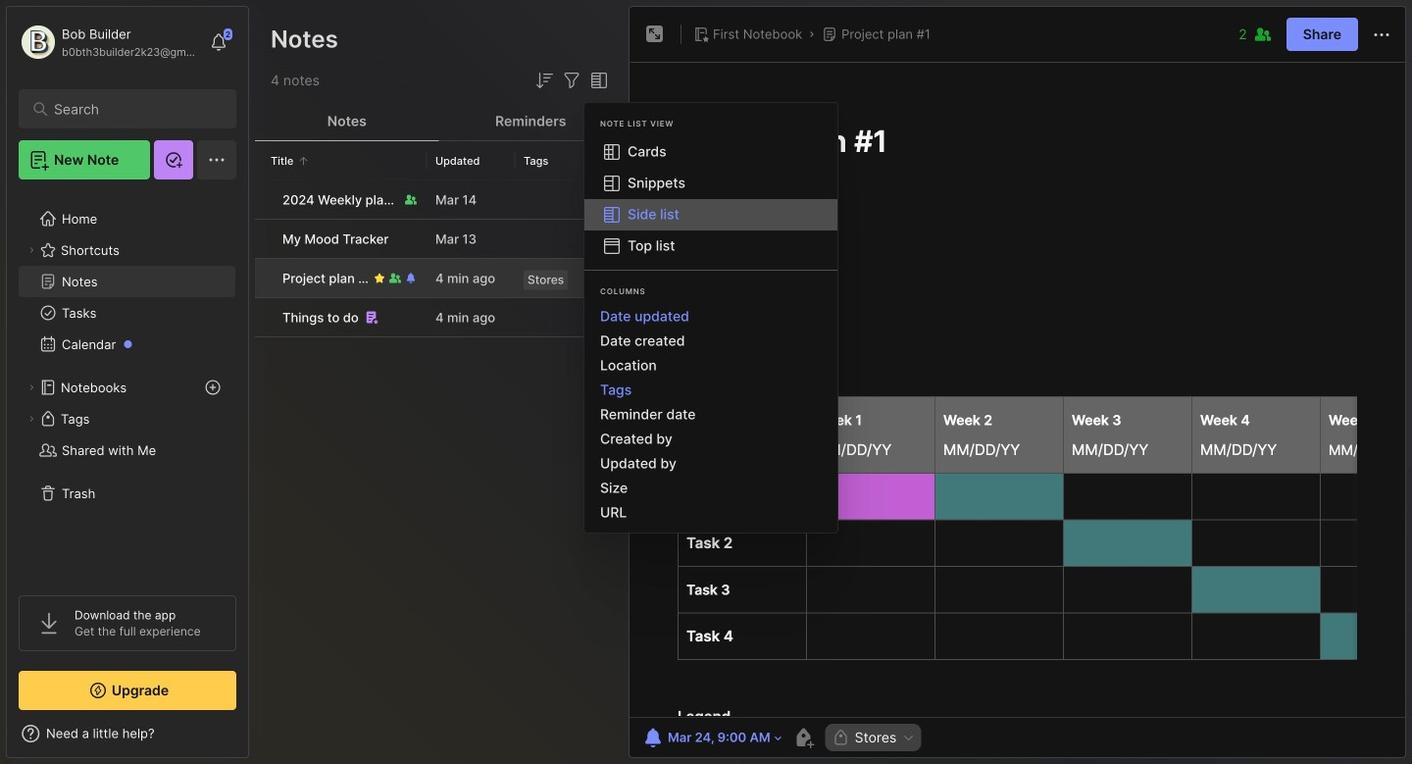Task type: vqa. For each thing, say whether or not it's contained in the screenshot.
'Account' field
yes



Task type: locate. For each thing, give the bounding box(es) containing it.
1 dropdown list menu from the top
[[585, 136, 838, 262]]

expand tags image
[[26, 413, 37, 425]]

row group
[[255, 181, 623, 339]]

dropdown list menu
[[585, 136, 838, 262], [585, 304, 838, 525]]

Sort options field
[[533, 69, 556, 92]]

1 vertical spatial dropdown list menu
[[585, 304, 838, 525]]

2 cell from the top
[[255, 220, 271, 258]]

add tag image
[[792, 726, 816, 750]]

tab list
[[255, 102, 623, 141]]

expand note image
[[644, 23, 667, 46]]

menu item
[[585, 199, 838, 231]]

Note Editor text field
[[630, 62, 1406, 717]]

View options field
[[584, 69, 611, 92]]

None search field
[[54, 97, 210, 121]]

note window element
[[629, 6, 1407, 763]]

main element
[[0, 0, 255, 764]]

cell
[[255, 181, 271, 219], [255, 220, 271, 258], [255, 259, 271, 297], [255, 298, 271, 337]]

tree inside main element
[[7, 191, 248, 578]]

0 vertical spatial dropdown list menu
[[585, 136, 838, 262]]

expand notebooks image
[[26, 382, 37, 393]]

3 cell from the top
[[255, 259, 271, 297]]

tree
[[7, 191, 248, 578]]



Task type: describe. For each thing, give the bounding box(es) containing it.
add filters image
[[560, 69, 584, 92]]

Edit reminder field
[[640, 724, 785, 752]]

none search field inside main element
[[54, 97, 210, 121]]

More actions field
[[1371, 22, 1394, 47]]

Stores Tag actions field
[[897, 731, 916, 745]]

2 dropdown list menu from the top
[[585, 304, 838, 525]]

more actions image
[[1371, 23, 1394, 47]]

WHAT'S NEW field
[[7, 718, 248, 750]]

1 cell from the top
[[255, 181, 271, 219]]

Search text field
[[54, 100, 210, 119]]

Add filters field
[[560, 69, 584, 92]]

Account field
[[19, 23, 200, 62]]

click to collapse image
[[248, 728, 262, 752]]

4 cell from the top
[[255, 298, 271, 337]]



